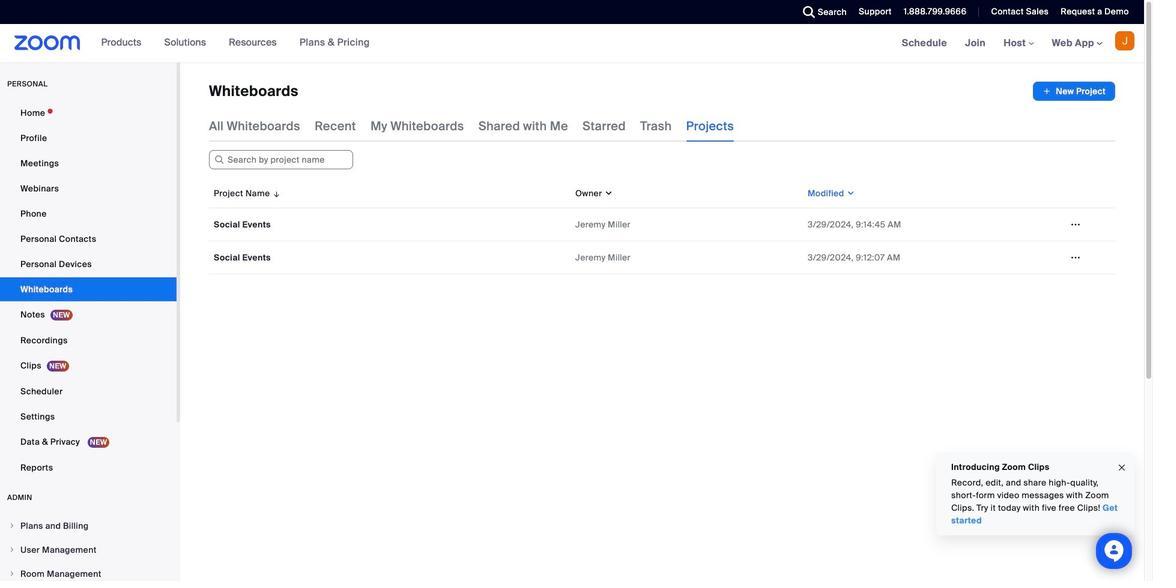 Task type: locate. For each thing, give the bounding box(es) containing it.
0 vertical spatial right image
[[8, 522, 16, 530]]

down image
[[602, 187, 613, 199], [844, 187, 855, 199]]

0 vertical spatial menu item
[[0, 515, 177, 537]]

tabs of all whiteboard page tab list
[[209, 110, 734, 142]]

1 edit project image from the top
[[1066, 219, 1085, 230]]

3 menu item from the top
[[0, 563, 177, 581]]

banner
[[0, 24, 1144, 63]]

1 horizontal spatial down image
[[844, 187, 855, 199]]

2 menu item from the top
[[0, 539, 177, 561]]

0 vertical spatial edit project image
[[1066, 219, 1085, 230]]

menu item
[[0, 515, 177, 537], [0, 539, 177, 561], [0, 563, 177, 581]]

add image
[[1043, 85, 1051, 97]]

close image
[[1117, 461, 1127, 475]]

1 right image from the top
[[8, 522, 16, 530]]

0 horizontal spatial down image
[[602, 187, 613, 199]]

2 vertical spatial menu item
[[0, 563, 177, 581]]

zoom logo image
[[14, 35, 80, 50]]

2 right image from the top
[[8, 546, 16, 554]]

2 vertical spatial right image
[[8, 571, 16, 578]]

profile picture image
[[1115, 31, 1134, 50]]

edit project image
[[1066, 219, 1085, 230], [1066, 252, 1085, 263]]

1 vertical spatial menu item
[[0, 539, 177, 561]]

right image
[[8, 522, 16, 530], [8, 546, 16, 554], [8, 571, 16, 578]]

1 vertical spatial right image
[[8, 546, 16, 554]]

admin menu menu
[[0, 515, 177, 581]]

product information navigation
[[92, 24, 379, 62]]

right image for 3rd menu item
[[8, 571, 16, 578]]

2 edit project image from the top
[[1066, 252, 1085, 263]]

3 right image from the top
[[8, 571, 16, 578]]

application
[[209, 179, 1124, 283]]

1 vertical spatial edit project image
[[1066, 252, 1085, 263]]

arrow down image
[[270, 186, 281, 201]]



Task type: describe. For each thing, give the bounding box(es) containing it.
meetings navigation
[[893, 24, 1144, 63]]

1 menu item from the top
[[0, 515, 177, 537]]

1 down image from the left
[[602, 187, 613, 199]]

right image for first menu item from the top
[[8, 522, 16, 530]]

personal menu menu
[[0, 101, 177, 481]]

2 down image from the left
[[844, 187, 855, 199]]

right image for 2nd menu item from the bottom of the admin menu menu
[[8, 546, 16, 554]]

Search text field
[[209, 150, 353, 169]]



Task type: vqa. For each thing, say whether or not it's contained in the screenshot.
second menu item from the bottom
yes



